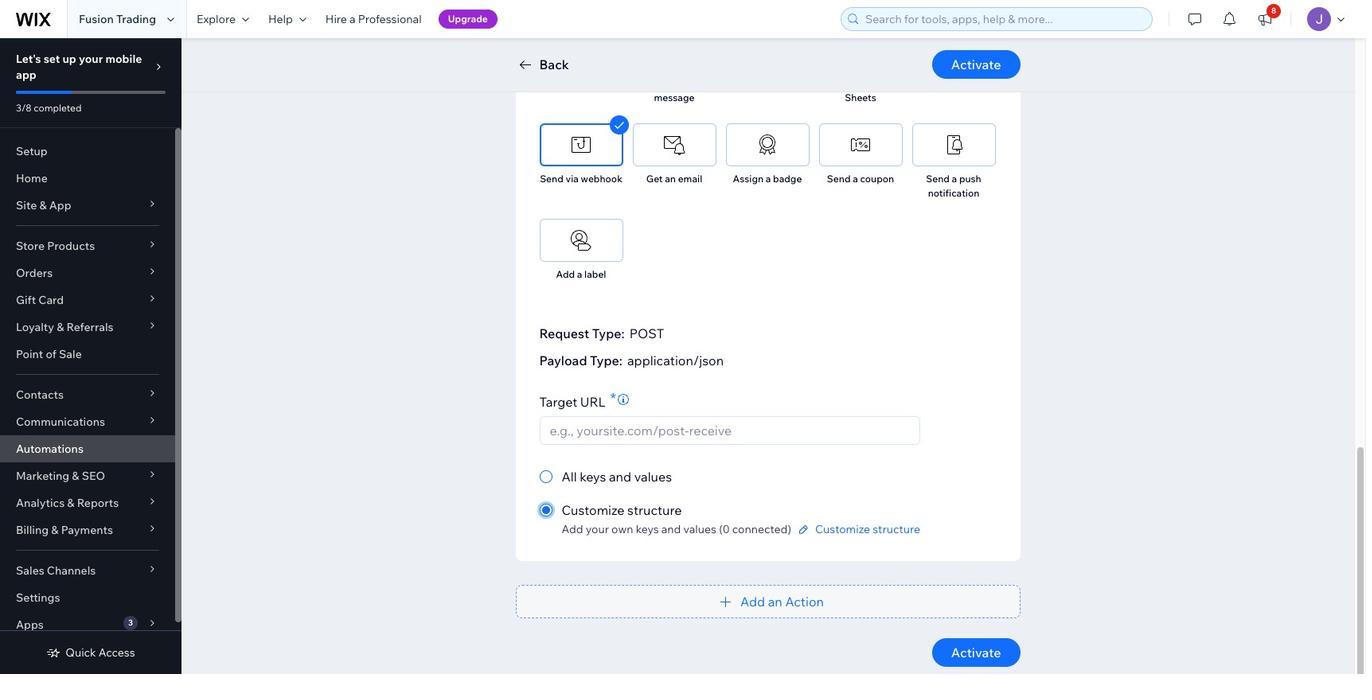Task type: locate. For each thing, give the bounding box(es) containing it.
sales channels button
[[0, 557, 175, 585]]

category image
[[569, 37, 593, 61], [942, 37, 966, 61], [663, 133, 686, 157], [756, 133, 780, 157], [942, 133, 966, 157]]

hire a professional
[[326, 12, 422, 26]]

8 button
[[1248, 0, 1283, 38]]

and right all
[[609, 469, 632, 485]]

1 vertical spatial keys
[[636, 522, 659, 537]]

& inside 'popup button'
[[39, 198, 47, 213]]

and right own
[[662, 522, 681, 537]]

0 vertical spatial add
[[556, 268, 575, 280]]

1 vertical spatial customize
[[815, 522, 870, 537]]

1 horizontal spatial your
[[586, 522, 609, 537]]

send a chat message
[[648, 77, 701, 104]]

trading
[[116, 12, 156, 26]]

Target URL field
[[545, 417, 915, 444]]

send inside send a chat message
[[648, 77, 672, 89]]

a inside send a push notification
[[952, 173, 957, 185]]

2 horizontal spatial an
[[768, 594, 783, 610]]

a left label
[[577, 268, 582, 280]]

task
[[778, 77, 797, 89]]

keys right all
[[580, 469, 606, 485]]

orders button
[[0, 260, 175, 287]]

& left seo
[[72, 469, 79, 483]]

an inside button
[[768, 594, 783, 610]]

billing & payments
[[16, 523, 113, 538]]

your right up
[[79, 52, 103, 66]]

0 vertical spatial type:
[[592, 326, 625, 342]]

send a coupon
[[827, 173, 894, 185]]

1 vertical spatial activate
[[952, 645, 1001, 661]]

1 vertical spatial and
[[662, 522, 681, 537]]

0 vertical spatial your
[[79, 52, 103, 66]]

send up 'message'
[[648, 77, 672, 89]]

0 vertical spatial structure
[[628, 502, 682, 518]]

badge
[[773, 173, 802, 185]]

send left 'via'
[[540, 173, 564, 185]]

send via webhook
[[540, 173, 623, 185]]

add for add your own keys and values (0 connected)
[[562, 522, 583, 537]]

a for badge
[[766, 173, 771, 185]]

add for add a label
[[556, 268, 575, 280]]

help
[[268, 12, 293, 26]]

settings
[[16, 591, 60, 605]]

quick access button
[[46, 646, 135, 660]]

1 vertical spatial email
[[678, 173, 703, 185]]

1 horizontal spatial and
[[662, 522, 681, 537]]

a
[[350, 12, 356, 26], [674, 77, 679, 89], [771, 77, 776, 89], [766, 173, 771, 185], [853, 173, 858, 185], [952, 173, 957, 185], [577, 268, 582, 280]]

a left badge
[[766, 173, 771, 185]]

apps
[[16, 618, 44, 632]]

1 horizontal spatial values
[[684, 522, 717, 537]]

help button
[[259, 0, 316, 38]]

1 horizontal spatial keys
[[636, 522, 659, 537]]

message
[[654, 92, 695, 104]]

your left own
[[586, 522, 609, 537]]

and
[[609, 469, 632, 485], [662, 522, 681, 537]]

an
[[575, 77, 586, 89], [665, 173, 676, 185], [768, 594, 783, 610]]

sales channels
[[16, 564, 96, 578]]

point of sale
[[16, 347, 82, 362]]

category image up assign a badge
[[756, 133, 780, 157]]

send a push notification
[[926, 173, 982, 199]]

send up notification
[[926, 173, 950, 185]]

type: down request type: post
[[590, 353, 623, 369]]

2 activate button from the top
[[932, 639, 1021, 667]]

&
[[39, 198, 47, 213], [57, 320, 64, 334], [72, 469, 79, 483], [67, 496, 74, 510], [51, 523, 59, 538]]

1 vertical spatial activate button
[[932, 639, 1021, 667]]

(0
[[719, 522, 730, 537]]

analytics & reports button
[[0, 490, 175, 517]]

values up add your own keys and values (0 connected)
[[634, 469, 672, 485]]

0 vertical spatial customize
[[562, 502, 625, 518]]

add left the action
[[741, 594, 765, 610]]

a for professional
[[350, 12, 356, 26]]

1 horizontal spatial structure
[[873, 522, 921, 537]]

email right get at the top
[[678, 173, 703, 185]]

a right hire
[[350, 12, 356, 26]]

orders
[[16, 266, 53, 280]]

& right site
[[39, 198, 47, 213]]

activate for first the activate button
[[952, 57, 1001, 72]]

set
[[44, 52, 60, 66]]

values left (0
[[684, 522, 717, 537]]

1 vertical spatial an
[[665, 173, 676, 185]]

keys right own
[[636, 522, 659, 537]]

customize structure
[[562, 502, 682, 518], [815, 522, 921, 537]]

back button
[[516, 55, 569, 74]]

an for send
[[575, 77, 586, 89]]

1 vertical spatial your
[[586, 522, 609, 537]]

a up notification
[[952, 173, 957, 185]]

0 vertical spatial an
[[575, 77, 586, 89]]

channels
[[47, 564, 96, 578]]

0 horizontal spatial customize structure
[[562, 502, 682, 518]]

& right loyalty on the top of the page
[[57, 320, 64, 334]]

add left label
[[556, 268, 575, 280]]

send inside send a push notification
[[926, 173, 950, 185]]

1 horizontal spatial an
[[665, 173, 676, 185]]

a for push
[[952, 173, 957, 185]]

mobile
[[105, 52, 142, 66]]

email for send an email
[[589, 77, 613, 89]]

home
[[16, 171, 48, 186]]

let's set up your mobile app
[[16, 52, 142, 82]]

0 vertical spatial activate
[[952, 57, 1001, 72]]

1 vertical spatial add
[[562, 522, 583, 537]]

category image
[[663, 37, 686, 61], [756, 37, 780, 61], [849, 37, 873, 61], [569, 133, 593, 157], [849, 133, 873, 157], [569, 229, 593, 252]]

0 horizontal spatial email
[[589, 77, 613, 89]]

send
[[550, 77, 573, 89], [648, 77, 672, 89], [540, 173, 564, 185], [827, 173, 851, 185], [926, 173, 950, 185]]

loyalty & referrals
[[16, 320, 114, 334]]

payload
[[540, 353, 587, 369]]

structure
[[628, 502, 682, 518], [873, 522, 921, 537]]

category image up add a label
[[569, 229, 593, 252]]

site & app button
[[0, 192, 175, 219]]

2 activate from the top
[[952, 645, 1001, 661]]

category image up "create a task"
[[756, 37, 780, 61]]

0 vertical spatial customize structure
[[562, 502, 682, 518]]

automations
[[16, 442, 84, 456]]

an for add
[[768, 594, 783, 610]]

app
[[49, 198, 71, 213]]

send for send via webhook
[[540, 173, 564, 185]]

action
[[785, 594, 824, 610]]

& for loyalty
[[57, 320, 64, 334]]

send down back
[[550, 77, 573, 89]]

your
[[79, 52, 103, 66], [586, 522, 609, 537]]

request
[[540, 326, 589, 342]]

point
[[16, 347, 43, 362]]

& for billing
[[51, 523, 59, 538]]

email
[[589, 77, 613, 89], [678, 173, 703, 185]]

& left 'reports'
[[67, 496, 74, 510]]

a left coupon
[[853, 173, 858, 185]]

reports
[[77, 496, 119, 510]]

0 vertical spatial and
[[609, 469, 632, 485]]

referrals
[[66, 320, 114, 334]]

assign
[[733, 173, 764, 185]]

your inside let's set up your mobile app
[[79, 52, 103, 66]]

0 horizontal spatial your
[[79, 52, 103, 66]]

0 vertical spatial activate button
[[932, 50, 1021, 79]]

0 vertical spatial values
[[634, 469, 672, 485]]

email left send a chat message at top
[[589, 77, 613, 89]]

& right billing
[[51, 523, 59, 538]]

settings link
[[0, 585, 175, 612]]

1 activate from the top
[[952, 57, 1001, 72]]

2 vertical spatial add
[[741, 594, 765, 610]]

own
[[612, 522, 634, 537]]

2 vertical spatial an
[[768, 594, 783, 610]]

1 vertical spatial type:
[[590, 353, 623, 369]]

0 vertical spatial email
[[589, 77, 613, 89]]

a up 'message'
[[674, 77, 679, 89]]

analytics & reports
[[16, 496, 119, 510]]

category image up chat
[[663, 37, 686, 61]]

category image up push
[[942, 133, 966, 157]]

0 horizontal spatial an
[[575, 77, 586, 89]]

0 horizontal spatial keys
[[580, 469, 606, 485]]

category image right back
[[569, 37, 593, 61]]

sales
[[16, 564, 44, 578]]

type: for payload type:
[[590, 353, 623, 369]]

products
[[47, 239, 95, 253]]

1 vertical spatial customize structure
[[815, 522, 921, 537]]

completed
[[34, 102, 82, 114]]

add a label
[[556, 268, 606, 280]]

1 horizontal spatial email
[[678, 173, 703, 185]]

1 horizontal spatial customize structure
[[815, 522, 921, 537]]

a inside send a chat message
[[674, 77, 679, 89]]

connected)
[[732, 522, 792, 537]]

push
[[960, 173, 982, 185]]

0 horizontal spatial customize
[[562, 502, 625, 518]]

3/8 completed
[[16, 102, 82, 114]]

& inside dropdown button
[[72, 469, 79, 483]]

& inside dropdown button
[[57, 320, 64, 334]]

add left own
[[562, 522, 583, 537]]

type: up payload type: application/json
[[592, 326, 625, 342]]

values
[[634, 469, 672, 485], [684, 522, 717, 537]]

type:
[[592, 326, 625, 342], [590, 353, 623, 369]]

send left coupon
[[827, 173, 851, 185]]

add inside button
[[741, 594, 765, 610]]

gift card
[[16, 293, 64, 307]]

customize
[[562, 502, 625, 518], [815, 522, 870, 537]]

customize structure button
[[792, 522, 921, 537]]

communications button
[[0, 409, 175, 436]]

a left task
[[771, 77, 776, 89]]



Task type: vqa. For each thing, say whether or not it's contained in the screenshot.
them
no



Task type: describe. For each thing, give the bounding box(es) containing it.
send for send a coupon
[[827, 173, 851, 185]]

a for chat
[[674, 77, 679, 89]]

create
[[738, 77, 768, 89]]

store products
[[16, 239, 95, 253]]

marketing & seo button
[[0, 463, 175, 490]]

via
[[566, 173, 579, 185]]

add for add an action
[[741, 594, 765, 610]]

zapier
[[966, 77, 994, 89]]

point of sale link
[[0, 341, 175, 368]]

add an action button
[[516, 585, 1021, 619]]

let's
[[16, 52, 41, 66]]

setup link
[[0, 138, 175, 165]]

loyalty
[[16, 320, 54, 334]]

site
[[16, 198, 37, 213]]

0 vertical spatial keys
[[580, 469, 606, 485]]

1 horizontal spatial customize
[[815, 522, 870, 537]]

application/json
[[627, 353, 724, 369]]

sheets
[[845, 92, 877, 104]]

0 horizontal spatial structure
[[628, 502, 682, 518]]

fusion trading
[[79, 12, 156, 26]]

communications
[[16, 415, 105, 429]]

upgrade button
[[438, 10, 498, 29]]

payload type: application/json
[[540, 353, 724, 369]]

professional
[[358, 12, 422, 26]]

3
[[128, 618, 133, 628]]

marketing & seo
[[16, 469, 105, 483]]

category image up get an email
[[663, 133, 686, 157]]

a for label
[[577, 268, 582, 280]]

0 horizontal spatial and
[[609, 469, 632, 485]]

post
[[630, 326, 664, 342]]

create a task
[[738, 77, 797, 89]]

a for task
[[771, 77, 776, 89]]

connect
[[914, 77, 952, 89]]

back
[[540, 57, 569, 72]]

target url *
[[540, 389, 616, 410]]

8
[[1272, 6, 1277, 16]]

*
[[611, 389, 616, 408]]

home link
[[0, 165, 175, 192]]

site & app
[[16, 198, 71, 213]]

notification
[[928, 187, 980, 199]]

1 vertical spatial structure
[[873, 522, 921, 537]]

category image up "send via webhook"
[[569, 133, 593, 157]]

send for send an email
[[550, 77, 573, 89]]

up
[[63, 52, 76, 66]]

to
[[954, 77, 964, 89]]

sidebar element
[[0, 38, 182, 675]]

& for analytics
[[67, 496, 74, 510]]

add an action
[[741, 594, 824, 610]]

setup
[[16, 144, 48, 158]]

marketing
[[16, 469, 69, 483]]

update google sheets
[[827, 77, 895, 104]]

send for send a push notification
[[926, 173, 950, 185]]

payments
[[61, 523, 113, 538]]

contacts
[[16, 388, 64, 402]]

assign a badge
[[733, 173, 802, 185]]

activate for first the activate button from the bottom
[[952, 645, 1001, 661]]

get an email
[[646, 173, 703, 185]]

0 horizontal spatial values
[[634, 469, 672, 485]]

sale
[[59, 347, 82, 362]]

category image up connect to zapier
[[942, 37, 966, 61]]

google
[[862, 77, 895, 89]]

send for send a chat message
[[648, 77, 672, 89]]

app
[[16, 68, 36, 82]]

get
[[646, 173, 663, 185]]

gift card button
[[0, 287, 175, 314]]

access
[[99, 646, 135, 660]]

upgrade
[[448, 13, 488, 25]]

gift
[[16, 293, 36, 307]]

hire
[[326, 12, 347, 26]]

target
[[540, 394, 578, 410]]

billing
[[16, 523, 49, 538]]

update
[[827, 77, 860, 89]]

seo
[[82, 469, 105, 483]]

analytics
[[16, 496, 65, 510]]

label
[[585, 268, 606, 280]]

loyalty & referrals button
[[0, 314, 175, 341]]

all
[[562, 469, 577, 485]]

store
[[16, 239, 45, 253]]

send an email
[[550, 77, 613, 89]]

1 vertical spatial values
[[684, 522, 717, 537]]

3/8
[[16, 102, 32, 114]]

quick
[[66, 646, 96, 660]]

quick access
[[66, 646, 135, 660]]

1 activate button from the top
[[932, 50, 1021, 79]]

billing & payments button
[[0, 517, 175, 544]]

email for get an email
[[678, 173, 703, 185]]

Search for tools, apps, help & more... field
[[861, 8, 1148, 30]]

& for marketing
[[72, 469, 79, 483]]

& for site
[[39, 198, 47, 213]]

url
[[580, 394, 606, 410]]

category image up the update
[[849, 37, 873, 61]]

of
[[46, 347, 56, 362]]

connect to zapier
[[914, 77, 994, 89]]

coupon
[[860, 173, 894, 185]]

all keys and values
[[562, 469, 672, 485]]

a for coupon
[[853, 173, 858, 185]]

fusion
[[79, 12, 114, 26]]

webhook
[[581, 173, 623, 185]]

category image up send a coupon
[[849, 133, 873, 157]]

an for get
[[665, 173, 676, 185]]

type: for request type:
[[592, 326, 625, 342]]



